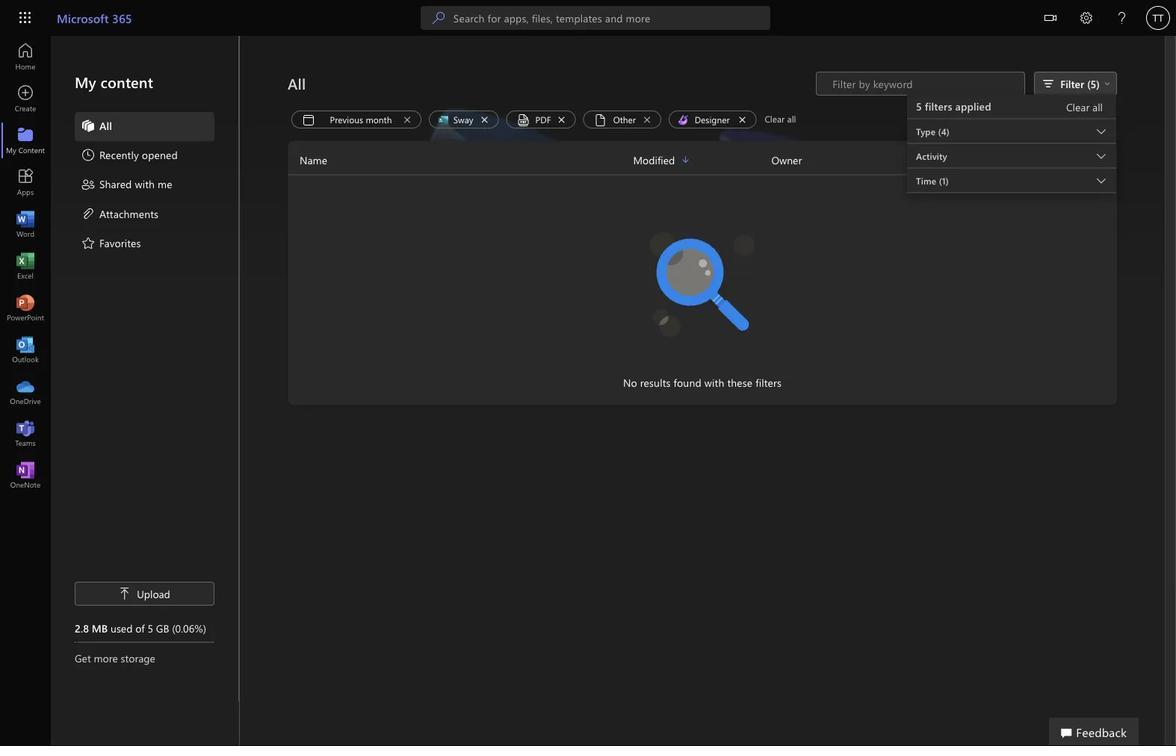 Task type: describe. For each thing, give the bounding box(es) containing it.
recently opened element
[[81, 147, 178, 165]]

2.8 mb used of 5 gb (0.06%)
[[75, 622, 206, 635]]

filter (5) 
[[1061, 77, 1111, 90]]

recently
[[99, 148, 139, 162]]


[[1105, 81, 1111, 87]]

(1)
[[939, 175, 949, 187]]

all inside menu
[[99, 118, 112, 132]]

of
[[136, 622, 145, 635]]

pdf
[[536, 113, 551, 125]]

outlook image
[[18, 342, 33, 357]]

apps image
[[18, 175, 33, 190]]

month
[[366, 113, 392, 125]]

sway button
[[429, 111, 499, 129]]

previous month
[[330, 113, 392, 125]]

 button
[[1033, 0, 1069, 38]]

row containing name
[[288, 151, 1118, 175]]

1 horizontal spatial all
[[288, 74, 306, 93]]

all for the left clear all button
[[788, 113, 797, 125]]

5 inside my content left pane navigation navigation
[[148, 622, 153, 635]]

clear all for rightmost clear all button
[[1067, 100, 1103, 114]]

(5)
[[1088, 77, 1100, 90]]

get
[[75, 652, 91, 665]]

upload
[[137, 587, 170, 601]]

my content
[[75, 72, 153, 92]]

no results found with these filters status
[[495, 376, 910, 391]]

 upload
[[119, 587, 170, 601]]

clear for the left clear all button
[[765, 113, 785, 125]]

feedback
[[1077, 724, 1127, 740]]

menu inside my content left pane navigation navigation
[[75, 112, 215, 259]]

microsoft 365
[[57, 10, 132, 26]]

word image
[[18, 217, 33, 232]]

onedrive image
[[18, 384, 33, 399]]

powerpoint image
[[18, 301, 33, 315]]

all for rightmost clear all button
[[1093, 100, 1103, 114]]

designer button
[[669, 111, 757, 129]]

shared
[[99, 177, 132, 191]]

all element
[[81, 118, 112, 136]]

empty state icon image
[[635, 217, 770, 352]]

onenote image
[[18, 468, 33, 483]]

(0.06%)
[[172, 622, 206, 635]]

shared with me element
[[81, 177, 172, 195]]

designer
[[695, 113, 730, 125]]

storage
[[121, 652, 155, 665]]

time (1)
[[917, 175, 949, 187]]

content
[[101, 72, 153, 92]]


[[119, 588, 131, 600]]



Task type: vqa. For each thing, say whether or not it's contained in the screenshot.
Teams Image
yes



Task type: locate. For each thing, give the bounding box(es) containing it.
modified button
[[634, 151, 772, 169]]

1 horizontal spatial 5
[[917, 99, 922, 113]]

no
[[623, 376, 638, 390]]

type
[[917, 126, 936, 138]]

0 horizontal spatial all
[[788, 113, 797, 125]]

modified
[[634, 153, 675, 167]]

with inside menu
[[135, 177, 155, 191]]

microsoft
[[57, 10, 109, 26]]

0 horizontal spatial clear all button
[[761, 111, 801, 129]]

feedback button
[[1050, 718, 1139, 747]]

tt button
[[1141, 0, 1177, 36]]

0 horizontal spatial clear all
[[765, 113, 797, 125]]

clear all down filter (5) 
[[1067, 100, 1103, 114]]

type (4)
[[917, 126, 950, 138]]

none search field inside microsoft 365 banner
[[421, 6, 771, 30]]

other
[[614, 113, 636, 125]]

my
[[75, 72, 96, 92]]

sway
[[454, 113, 474, 125]]

with left these
[[705, 376, 725, 390]]

row
[[288, 151, 1118, 175]]

clear all button down filter (5) 
[[1062, 99, 1108, 115]]

pdf button
[[506, 111, 576, 132]]

activity up time
[[910, 153, 945, 167]]

excel image
[[18, 259, 33, 274]]

(4)
[[939, 126, 950, 138]]

0 vertical spatial with
[[135, 177, 155, 191]]

1 horizontal spatial clear all button
[[1062, 99, 1108, 115]]

filters inside status
[[756, 376, 782, 390]]

gb
[[156, 622, 169, 635]]

1 vertical spatial 5
[[148, 622, 153, 635]]

1 vertical spatial all
[[99, 118, 112, 132]]

me
[[158, 177, 172, 191]]

activity, column 4 of 4 column header
[[910, 151, 1118, 169]]

used
[[111, 622, 133, 635]]

1 horizontal spatial clear
[[1067, 100, 1090, 114]]

5 down filter by keyword text field
[[917, 99, 922, 113]]

name button
[[288, 151, 634, 169]]

clear all for the left clear all button
[[765, 113, 797, 125]]

my content left pane navigation navigation
[[51, 36, 239, 702]]

menu
[[75, 112, 215, 259]]

clear up owner on the right top of page
[[765, 113, 785, 125]]

2.8
[[75, 622, 89, 635]]

all
[[288, 74, 306, 93], [99, 118, 112, 132]]

all up previous month button
[[288, 74, 306, 93]]

Filter by keyword text field
[[831, 76, 1018, 91]]

found
[[674, 376, 702, 390]]


[[1045, 12, 1057, 24]]

clear all up owner on the right top of page
[[765, 113, 797, 125]]

home image
[[18, 49, 33, 64]]

clear
[[1067, 100, 1090, 114], [765, 113, 785, 125]]

filters right these
[[756, 376, 782, 390]]

teams image
[[18, 426, 33, 441]]

5 filters applied
[[917, 99, 992, 113]]

0 horizontal spatial 5
[[148, 622, 153, 635]]

filters
[[925, 99, 953, 113], [756, 376, 782, 390]]

results
[[641, 376, 671, 390]]

these
[[728, 376, 753, 390]]

all
[[1093, 100, 1103, 114], [788, 113, 797, 125]]

more
[[94, 652, 118, 665]]

create image
[[18, 91, 33, 106]]

time
[[917, 175, 937, 187]]

attachments
[[99, 207, 159, 220]]

with
[[135, 177, 155, 191], [705, 376, 725, 390]]

5
[[917, 99, 922, 113], [148, 622, 153, 635]]

1 vertical spatial filters
[[756, 376, 782, 390]]

recently opened
[[99, 148, 178, 162]]

previous month button
[[292, 111, 422, 129]]

filters up (4)
[[925, 99, 953, 113]]

tt
[[1153, 12, 1164, 24]]

get more storage button
[[75, 651, 215, 666]]

0 vertical spatial filters
[[925, 99, 953, 113]]

activity up time (1)
[[917, 150, 948, 162]]

0 horizontal spatial with
[[135, 177, 155, 191]]

other button
[[584, 111, 662, 132]]

0 horizontal spatial all
[[99, 118, 112, 132]]

clear all
[[1067, 100, 1103, 114], [765, 113, 797, 125]]

navigation
[[0, 36, 51, 496]]

applied
[[956, 99, 992, 113]]

all up recently
[[99, 118, 112, 132]]

clear all button up owner on the right top of page
[[761, 111, 801, 129]]

all up owner on the right top of page
[[788, 113, 797, 125]]

None search field
[[421, 6, 771, 30]]

opened
[[142, 148, 178, 162]]

my content image
[[18, 133, 33, 148]]

activity inside column header
[[910, 153, 945, 167]]

0 horizontal spatial clear
[[765, 113, 785, 125]]

clear for rightmost clear all button
[[1067, 100, 1090, 114]]

Search box. Suggestions appear as you type. search field
[[454, 6, 771, 30]]

1 horizontal spatial all
[[1093, 100, 1103, 114]]

favorites
[[99, 236, 141, 250]]

365
[[112, 10, 132, 26]]

name
[[300, 153, 327, 167]]

1 horizontal spatial with
[[705, 376, 725, 390]]

0 horizontal spatial filters
[[756, 376, 782, 390]]

shared with me
[[99, 177, 172, 191]]

owner
[[772, 153, 802, 167]]

1 vertical spatial with
[[705, 376, 725, 390]]

previous
[[330, 113, 363, 125]]

owner button
[[772, 151, 910, 169]]

get more storage
[[75, 652, 155, 665]]

no results found with these filters
[[623, 376, 782, 390]]

1 horizontal spatial clear all
[[1067, 100, 1103, 114]]

filter
[[1061, 77, 1085, 90]]

favorites element
[[81, 235, 141, 253]]

0 vertical spatial all
[[288, 74, 306, 93]]

1 horizontal spatial filters
[[925, 99, 953, 113]]

attachments element
[[81, 206, 159, 224]]

clear all button
[[1062, 99, 1108, 115], [761, 111, 801, 129]]

menu containing all
[[75, 112, 215, 259]]

all down the (5)
[[1093, 100, 1103, 114]]

with left me
[[135, 177, 155, 191]]

microsoft 365 banner
[[0, 0, 1177, 38]]

mb
[[92, 622, 108, 635]]

0 vertical spatial 5
[[917, 99, 922, 113]]

clear down filter
[[1067, 100, 1090, 114]]

5 right of
[[148, 622, 153, 635]]

with inside status
[[705, 376, 725, 390]]

status
[[816, 72, 1026, 96]]

activity
[[917, 150, 948, 162], [910, 153, 945, 167]]



